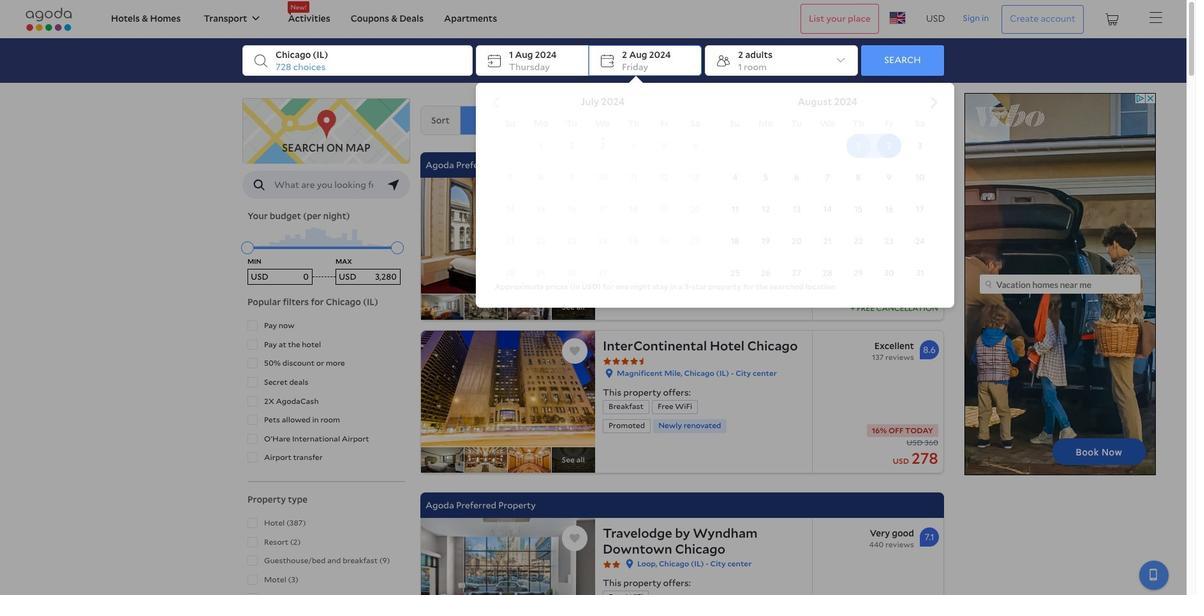 Task type: locate. For each thing, give the bounding box(es) containing it.
mon jul 08 2024 cell
[[526, 166, 556, 190]]

wed aug 28 2024 cell
[[812, 262, 843, 293]]

50% discount or more checkbox
[[248, 357, 403, 371]]

sun jul 07 2024 cell
[[495, 166, 526, 190]]

Pay now checkbox
[[248, 319, 403, 333]]

mon jul 15 2024 cell
[[526, 198, 556, 222]]

Hostel checkbox
[[248, 592, 403, 596]]

heading down the 12 image
[[720, 96, 935, 115]]

heading for tue jul 02 2024 cell
[[495, 96, 711, 115]]

tab list
[[420, 106, 808, 135]]

list-filter-item-label-7 checkbox
[[248, 453, 258, 463]]

tue aug 27 2024 cell
[[781, 262, 812, 293]]

AI Search text field
[[846, 107, 908, 134]]

list-filter-item-label-2 checkbox up list-filter-item-label-9 option
[[248, 538, 258, 548]]

1 list-filter-item-label-0 checkbox from the top
[[248, 321, 258, 331]]

1 horizontal spatial row group
[[720, 134, 935, 293]]

row
[[495, 115, 711, 134], [720, 115, 935, 134], [495, 134, 711, 166], [720, 134, 935, 166], [495, 166, 711, 198], [720, 166, 935, 198], [495, 198, 711, 230], [720, 198, 935, 230], [495, 230, 711, 262], [720, 230, 935, 262], [495, 262, 711, 293], [720, 262, 935, 293]]

list-filter-item-label-1 checkbox
[[248, 340, 258, 350]]

row group
[[495, 134, 711, 293], [720, 134, 935, 293]]

fri jul 19 2024 cell
[[649, 198, 680, 222]]

list-filter-item-label-4 checkbox up list-filter-item-label-9 option
[[248, 556, 258, 567]]

Hotel checkbox
[[248, 517, 403, 530]]

0 vertical spatial list-filter-item-label-4 checkbox
[[248, 397, 258, 407]]

list-filter-item-label-3 checkbox
[[248, 378, 258, 388]]

list item
[[420, 98, 944, 596]]

sun jul 21 2024 cell
[[495, 230, 526, 254]]

2 grid from the left
[[720, 96, 935, 293]]

1 row group from the left
[[495, 134, 711, 293]]

0 horizontal spatial row group
[[495, 134, 711, 293]]

2X AgodaCash checkbox
[[248, 395, 403, 408]]

list-filter-item-label-0 checkbox for pay now option
[[248, 321, 258, 331]]

1 list-filter-item-label-4 checkbox from the top
[[248, 397, 258, 407]]

1 list-filter-item-label-2 checkbox from the top
[[248, 359, 258, 369]]

2 stars out of 5 image
[[603, 561, 621, 573]]

list-filter-item-label-0 checkbox inside hotel checkbox
[[248, 519, 258, 529]]

0 horizontal spatial heading
[[495, 96, 711, 115]]

1 vertical spatial list-filter-item-label-2 checkbox
[[248, 538, 258, 548]]

1 vertical spatial list-filter-item-label-4 checkbox
[[248, 556, 258, 567]]

2 list-filter-item-label-0 checkbox from the top
[[248, 519, 258, 529]]

list-filter-item-label-4 checkbox inside the guesthouse/bed and breakfast option
[[248, 556, 258, 567]]

sat jul 06 2024 cell
[[680, 134, 711, 158]]

4.5 stars out of 5 image
[[603, 357, 647, 369]]

Resort checkbox
[[248, 536, 403, 549]]

list-filter-item-label-2 checkbox down list-filter-item-label-1 checkbox
[[248, 359, 258, 369]]

list-filter-item-label-2 checkbox inside 50% discount or more checkbox
[[248, 359, 258, 369]]

fri jul 05 2024 cell
[[649, 134, 680, 158]]

list-filter-item-label-9 checkbox
[[248, 575, 258, 585]]

Airport transfer checkbox
[[248, 451, 403, 465]]

mon jul 22 2024 cell
[[526, 230, 556, 254]]

2 list-filter-item-label-4 checkbox from the top
[[248, 556, 258, 567]]

0 vertical spatial list-filter-item-label-2 checkbox
[[248, 359, 258, 369]]

add to saved list image
[[570, 346, 580, 357]]

heading
[[495, 96, 711, 115], [720, 96, 935, 115]]

sat jul 20 2024 cell
[[680, 198, 711, 222]]

list-filter-item-label-0 checkbox
[[248, 321, 258, 331], [248, 519, 258, 529]]

0 vertical spatial list-filter-item-label-0 checkbox
[[248, 321, 258, 331]]

Pay at the hotel checkbox
[[248, 338, 403, 352]]

1 horizontal spatial heading
[[720, 96, 935, 115]]

list-filter-item-label-4 checkbox for 2x agodacash "option"
[[248, 397, 258, 407]]

add to saved list image
[[570, 534, 580, 544]]

list-filter-item-label-0 checkbox inside pay now option
[[248, 321, 258, 331]]

list-filter-item-label-4 checkbox inside 2x agodacash "option"
[[248, 397, 258, 407]]

Guesthouse/bed and breakfast checkbox
[[248, 554, 403, 568]]

list-filter-item-label-6 checkbox
[[248, 434, 258, 445]]

list-filter-item-label-2 checkbox for 50% discount or more checkbox
[[248, 359, 258, 369]]

heading up wed jul 03 2024 cell
[[495, 96, 711, 115]]

2 list-filter-item-label-2 checkbox from the top
[[248, 538, 258, 548]]

list-filter-item-label-4 checkbox
[[248, 397, 258, 407], [248, 556, 258, 567]]

sun jul 14 2024 cell
[[495, 198, 526, 222]]

0 horizontal spatial grid
[[495, 96, 711, 293]]

list-filter-item-label-0 checkbox up list-filter-item-label-1 checkbox
[[248, 321, 258, 331]]

2 heading from the left
[[720, 96, 935, 115]]

list-filter-item-label-0 checkbox up list-filter-item-label-9 option
[[248, 519, 258, 529]]

list-filter-item-label-2 checkbox inside resort checkbox
[[248, 538, 258, 548]]

fri aug 02 2024 cell
[[874, 134, 905, 166]]

Minimum price filter text field
[[248, 269, 313, 285]]

dialog
[[476, 76, 954, 326]]

1 vertical spatial list-filter-item-label-0 checkbox
[[248, 519, 258, 529]]

list-filter-item-label-2 checkbox
[[248, 359, 258, 369], [248, 538, 258, 548]]

wed jul 17 2024 cell
[[587, 198, 618, 222]]

grid
[[495, 96, 711, 293], [720, 96, 935, 293]]

tue jul 30 2024 cell
[[556, 262, 587, 293]]

list-filter-item-label-4 checkbox up list-filter-item-label-5 option
[[248, 397, 258, 407]]

What are you looking for? text field
[[273, 172, 374, 198]]

1 horizontal spatial grid
[[720, 96, 935, 293]]

1 heading from the left
[[495, 96, 711, 115]]



Task type: describe. For each thing, give the bounding box(es) containing it.
mon jul 01 2024 cell
[[526, 134, 556, 158]]

sun aug 25 2024 cell
[[720, 262, 750, 293]]

list-filter-item-label-5 checkbox
[[248, 415, 258, 426]]

fri jul 12 2024 cell
[[649, 166, 680, 190]]

Maximum price filter text field
[[336, 269, 401, 285]]

primary logo image
[[20, 7, 77, 31]]

1 grid from the left
[[495, 96, 711, 293]]

Pets allowed in room checkbox
[[248, 414, 403, 427]]

sun jul 28 2024 cell
[[495, 262, 526, 293]]

thu jul 25 2024 cell
[[618, 230, 649, 254]]

thu jul 04 2024 cell
[[618, 134, 649, 158]]

list-filter-item-label-2 checkbox for resort checkbox
[[248, 538, 258, 548]]

wed jul 03 2024 cell
[[587, 134, 618, 158]]

previous month image
[[490, 96, 503, 109]]

wed jul 24 2024 cell
[[587, 230, 618, 254]]

thu aug 01 2024 cell
[[843, 134, 874, 166]]

mon aug 26 2024 cell
[[750, 262, 781, 293]]

list-filter-item-label-8 checkbox
[[248, 594, 258, 596]]

wed jul 10 2024 cell
[[587, 166, 618, 190]]

O'Hare International Airport checkbox
[[248, 432, 403, 446]]

sat jul 13 2024 cell
[[680, 166, 711, 190]]

tue jul 09 2024 cell
[[556, 166, 587, 190]]

2 row group from the left
[[720, 134, 935, 293]]

next month image
[[927, 96, 940, 109]]

Motel checkbox
[[248, 573, 403, 587]]

thu jul 11 2024 cell
[[618, 166, 649, 190]]

fri jul 26 2024 cell
[[649, 230, 680, 254]]

tue jul 02 2024 cell
[[556, 134, 587, 158]]

tue jul 16 2024 cell
[[556, 198, 587, 222]]

wed jul 31 2024 cell
[[587, 262, 618, 293]]

12 image
[[837, 57, 845, 64]]

list-filter-item-label-4 checkbox for the guesthouse/bed and breakfast option at the left
[[248, 556, 258, 567]]

2.5 stars out of 5 image
[[603, 205, 630, 217]]

list-filter-item-label-0 checkbox for hotel checkbox
[[248, 519, 258, 529]]

mon jul 29 2024 cell
[[526, 262, 556, 293]]

heading for the thu aug 01 2024 cell
[[720, 96, 935, 115]]

english image
[[889, 11, 906, 24]]

sat jul 27 2024 cell
[[680, 230, 711, 254]]

advertisement region
[[965, 93, 1156, 476]]

thu jul 18 2024 cell
[[618, 198, 649, 222]]

Secret deals checkbox
[[248, 376, 403, 390]]

tue jul 23 2024 cell
[[556, 230, 587, 254]]



Task type: vqa. For each thing, say whether or not it's contained in the screenshot.
the leftmost tab
no



